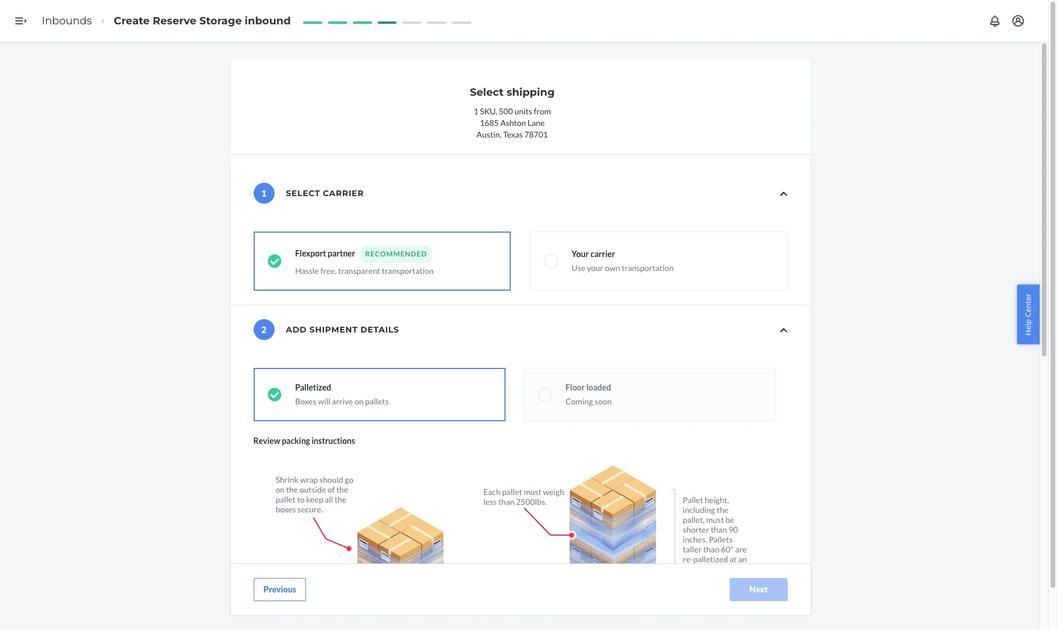 Task type: vqa. For each thing, say whether or not it's contained in the screenshot.
left inventory
no



Task type: locate. For each thing, give the bounding box(es) containing it.
should
[[320, 475, 343, 485]]

1
[[474, 106, 478, 116], [261, 188, 267, 199]]

free,
[[320, 266, 337, 276]]

0 horizontal spatial pallets
[[365, 397, 389, 406]]

additional
[[683, 564, 719, 574]]

from
[[534, 106, 551, 116]]

1 vertical spatial pallets
[[494, 614, 517, 624]]

wrap
[[300, 475, 318, 485]]

on right arrive
[[355, 397, 364, 406]]

pallet right each
[[502, 487, 522, 497]]

0 horizontal spatial 1
[[261, 188, 267, 199]]

on up boxes
[[276, 485, 285, 495]]

cost.
[[720, 564, 737, 574]]

must down the height,
[[706, 515, 724, 525]]

to
[[297, 495, 305, 505]]

an
[[738, 554, 747, 564]]

packing
[[282, 436, 310, 446]]

2
[[261, 325, 267, 335]]

carrier
[[323, 188, 364, 199], [591, 249, 615, 259]]

1 vertical spatial be
[[458, 624, 467, 629]]

pallet
[[683, 495, 703, 505]]

than right less
[[498, 497, 515, 507]]

pallets inside pallet height, including the pallet, must be shorter than 90 inches. pallets taller than 60" are re-palletized at an additional cost.
[[709, 535, 733, 545]]

texas
[[503, 129, 523, 139]]

open navigation image
[[14, 14, 28, 28]]

60"
[[721, 545, 734, 554]]

palletized
[[693, 554, 728, 564]]

1 horizontal spatial on
[[355, 397, 364, 406]]

recommended
[[365, 250, 427, 258]]

keep
[[306, 495, 323, 505]]

previous button
[[253, 578, 306, 602]]

transportation inside your carrier use your own transportation
[[622, 263, 674, 273]]

austin,
[[477, 129, 502, 139]]

inbounds link
[[42, 14, 92, 27]]

than
[[498, 497, 515, 507], [711, 525, 727, 535], [703, 545, 720, 554]]

pallets inside palletized boxes will arrive on pallets
[[365, 397, 389, 406]]

1 horizontal spatial pallet
[[502, 487, 522, 497]]

pallets
[[365, 397, 389, 406], [494, 614, 517, 624]]

0 vertical spatial be
[[726, 515, 734, 525]]

1 vertical spatial than
[[711, 525, 727, 535]]

reserve
[[153, 14, 196, 27]]

four-way pallets must be used. pallets mus
[[458, 614, 537, 629]]

0 vertical spatial pallets
[[709, 535, 733, 545]]

1 inside 1 sku , 500 units from 1685 ashton lane austin, texas 78701
[[474, 106, 478, 116]]

pallets up palletized
[[709, 535, 733, 545]]

coming
[[566, 397, 593, 406]]

0 vertical spatial carrier
[[323, 188, 364, 199]]

1 horizontal spatial transportation
[[622, 263, 674, 273]]

transportation
[[622, 263, 674, 273], [382, 266, 434, 276]]

the right of
[[336, 485, 348, 495]]

floor
[[566, 383, 585, 392]]

1 horizontal spatial be
[[726, 515, 734, 525]]

arrive
[[332, 397, 353, 406]]

0 horizontal spatial pallet
[[276, 495, 296, 505]]

carrier for your
[[591, 249, 615, 259]]

on inside shrink wrap should go on the outside of the pallet to keep all the boxes secure.
[[276, 485, 285, 495]]

1 vertical spatial pallets
[[489, 624, 513, 629]]

the
[[286, 485, 298, 495], [336, 485, 348, 495], [335, 495, 347, 505], [717, 505, 729, 515]]

own
[[605, 263, 620, 273]]

be down the height,
[[726, 515, 734, 525]]

open account menu image
[[1011, 14, 1025, 28]]

must
[[524, 487, 542, 497], [706, 515, 724, 525], [519, 614, 537, 624]]

weigh
[[543, 487, 564, 497]]

on
[[355, 397, 364, 406], [276, 485, 285, 495]]

1 vertical spatial carrier
[[591, 249, 615, 259]]

soon
[[595, 397, 612, 406]]

1 horizontal spatial pallets
[[494, 614, 517, 624]]

taller
[[683, 545, 702, 554]]

pallet
[[502, 487, 522, 497], [276, 495, 296, 505]]

pallets right arrive
[[365, 397, 389, 406]]

the left wrap
[[286, 485, 298, 495]]

0 vertical spatial 1
[[474, 106, 478, 116]]

on for the
[[276, 485, 285, 495]]

boxes
[[276, 505, 296, 514]]

2 vertical spatial must
[[519, 614, 537, 624]]

check circle image
[[267, 388, 281, 402]]

partner
[[328, 249, 355, 258]]

loaded
[[587, 383, 611, 392]]

0 vertical spatial must
[[524, 487, 542, 497]]

0 horizontal spatial transportation
[[382, 266, 434, 276]]

pallets
[[709, 535, 733, 545], [489, 624, 513, 629]]

0 horizontal spatial select
[[286, 188, 320, 199]]

pallet left to
[[276, 495, 296, 505]]

0 vertical spatial on
[[355, 397, 364, 406]]

create reserve storage inbound
[[114, 14, 291, 27]]

be
[[726, 515, 734, 525], [458, 624, 467, 629]]

0 horizontal spatial on
[[276, 485, 285, 495]]

on inside palletized boxes will arrive on pallets
[[355, 397, 364, 406]]

be left used.
[[458, 624, 467, 629]]

transportation down recommended
[[382, 266, 434, 276]]

transportation right own
[[622, 263, 674, 273]]

carrier inside your carrier use your own transportation
[[591, 249, 615, 259]]

must left weigh
[[524, 487, 542, 497]]

pallets right way
[[494, 614, 517, 624]]

1 horizontal spatial select
[[470, 86, 504, 99]]

1 vertical spatial on
[[276, 485, 285, 495]]

must inside each pallet must weigh less than 2500lbs.
[[524, 487, 542, 497]]

1 horizontal spatial carrier
[[591, 249, 615, 259]]

of
[[328, 485, 335, 495]]

less
[[483, 497, 497, 507]]

pallets right used.
[[489, 624, 513, 629]]

than left 90
[[711, 525, 727, 535]]

0 horizontal spatial pallets
[[489, 624, 513, 629]]

1 vertical spatial 1
[[261, 188, 267, 199]]

flexport
[[295, 249, 326, 258]]

0 vertical spatial select
[[470, 86, 504, 99]]

select
[[470, 86, 504, 99], [286, 188, 320, 199]]

sku
[[480, 106, 496, 116]]

0 horizontal spatial carrier
[[323, 188, 364, 199]]

0 vertical spatial pallets
[[365, 397, 389, 406]]

must inside pallet height, including the pallet, must be shorter than 90 inches. pallets taller than 60" are re-palletized at an additional cost.
[[706, 515, 724, 525]]

than left the 60"
[[703, 545, 720, 554]]

hassle
[[295, 266, 319, 276]]

ashton
[[500, 118, 526, 128]]

chevron up image
[[780, 190, 788, 198]]

will
[[318, 397, 330, 406]]

90
[[729, 525, 738, 535]]

outside
[[300, 485, 326, 495]]

1 vertical spatial must
[[706, 515, 724, 525]]

must right way
[[519, 614, 537, 624]]

units
[[515, 106, 532, 116]]

re-
[[683, 554, 693, 564]]

use
[[572, 263, 586, 273]]

create
[[114, 14, 150, 27]]

the right including
[[717, 505, 729, 515]]

go
[[345, 475, 354, 485]]

1 horizontal spatial pallets
[[709, 535, 733, 545]]

1 horizontal spatial 1
[[474, 106, 478, 116]]

0 horizontal spatial be
[[458, 624, 467, 629]]

be inside four-way pallets must be used. pallets mus
[[458, 624, 467, 629]]

your
[[572, 249, 589, 259]]

1 vertical spatial select
[[286, 188, 320, 199]]

0 vertical spatial than
[[498, 497, 515, 507]]



Task type: describe. For each thing, give the bounding box(es) containing it.
floor loaded coming soon
[[566, 383, 612, 406]]

add shipment details
[[286, 325, 399, 335]]

pallets inside four-way pallets must be used. pallets mus
[[494, 614, 517, 624]]

the right the all
[[335, 495, 347, 505]]

help center button
[[1017, 285, 1040, 345]]

2500lbs.
[[516, 497, 547, 507]]

inbounds
[[42, 14, 92, 27]]

breadcrumbs navigation
[[33, 4, 300, 38]]

lane
[[528, 118, 545, 128]]

details
[[361, 325, 399, 335]]

help
[[1023, 319, 1034, 336]]

at
[[730, 554, 737, 564]]

1 for 1
[[261, 188, 267, 199]]

be inside pallet height, including the pallet, must be shorter than 90 inches. pallets taller than 60" are re-palletized at an additional cost.
[[726, 515, 734, 525]]

pallet height, including the pallet, must be shorter than 90 inches. pallets taller than 60" are re-palletized at an additional cost.
[[683, 495, 747, 574]]

storage
[[199, 14, 242, 27]]

,
[[496, 106, 497, 116]]

pallet,
[[683, 515, 705, 525]]

next button
[[730, 578, 788, 602]]

palletized boxes will arrive on pallets
[[295, 383, 389, 406]]

must inside four-way pallets must be used. pallets mus
[[519, 614, 537, 624]]

palletized
[[295, 383, 331, 392]]

all
[[325, 495, 333, 505]]

used.
[[469, 624, 487, 629]]

review
[[253, 436, 280, 446]]

each
[[483, 487, 501, 497]]

chevron up image
[[780, 326, 788, 334]]

the inside pallet height, including the pallet, must be shorter than 90 inches. pallets taller than 60" are re-palletized at an additional cost.
[[717, 505, 729, 515]]

add
[[286, 325, 307, 335]]

pallet inside each pallet must weigh less than 2500lbs.
[[502, 487, 522, 497]]

are
[[735, 545, 747, 554]]

height,
[[705, 495, 729, 505]]

inches.
[[683, 535, 707, 545]]

pallet inside shrink wrap should go on the outside of the pallet to keep all the boxes secure.
[[276, 495, 296, 505]]

1 for 1 sku , 500 units from 1685 ashton lane austin, texas 78701
[[474, 106, 478, 116]]

shipping
[[507, 86, 555, 99]]

check circle image
[[267, 254, 281, 268]]

carrier for select
[[323, 188, 364, 199]]

1685
[[480, 118, 499, 128]]

your carrier use your own transportation
[[572, 249, 674, 273]]

previous
[[263, 585, 296, 595]]

including
[[683, 505, 715, 515]]

select for select shipping
[[470, 86, 504, 99]]

select for select carrier
[[286, 188, 320, 199]]

four-
[[458, 614, 478, 624]]

boxes
[[295, 397, 316, 406]]

shipment
[[310, 325, 358, 335]]

help center
[[1023, 294, 1034, 336]]

next
[[749, 585, 768, 595]]

shrink wrap should go on the outside of the pallet to keep all the boxes secure.
[[276, 475, 354, 514]]

shorter
[[683, 525, 709, 535]]

2 vertical spatial than
[[703, 545, 720, 554]]

500
[[499, 106, 513, 116]]

than inside each pallet must weigh less than 2500lbs.
[[498, 497, 515, 507]]

on for pallets
[[355, 397, 364, 406]]

center
[[1023, 294, 1034, 317]]

select carrier
[[286, 188, 364, 199]]

way
[[478, 614, 492, 624]]

hassle free, transparent transportation
[[295, 266, 434, 276]]

your
[[587, 263, 603, 273]]

secure.
[[298, 505, 323, 514]]

shrink
[[276, 475, 299, 485]]

inbound
[[245, 14, 291, 27]]

select shipping
[[470, 86, 555, 99]]

pallets inside four-way pallets must be used. pallets mus
[[489, 624, 513, 629]]

flexport partner
[[295, 249, 355, 258]]

78701
[[524, 129, 548, 139]]

instructions
[[312, 436, 355, 446]]

review packing instructions
[[253, 436, 355, 446]]

open notifications image
[[988, 14, 1002, 28]]

transparent
[[338, 266, 380, 276]]

1 sku , 500 units from 1685 ashton lane austin, texas 78701
[[474, 106, 551, 139]]

each pallet must weigh less than 2500lbs.
[[483, 487, 564, 507]]



